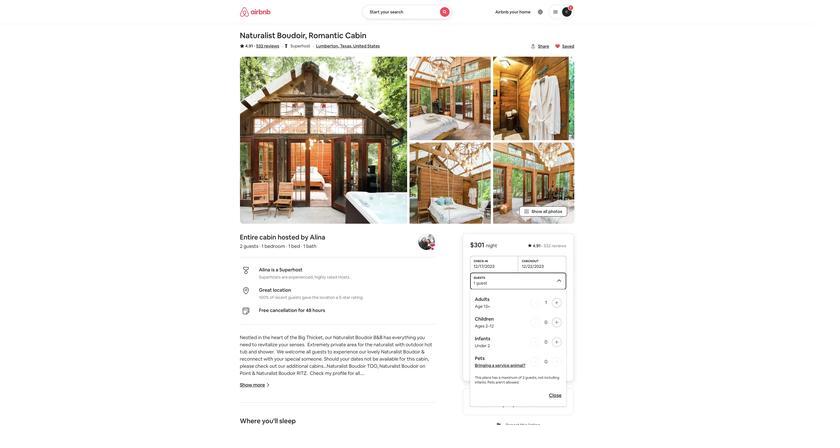 Task type: locate. For each thing, give the bounding box(es) containing it.
1 vertical spatial service
[[495, 363, 510, 368]]

0 vertical spatial private
[[331, 342, 346, 348]]

0 horizontal spatial not
[[364, 356, 372, 362]]

$301 x 5 nights
[[470, 326, 502, 332]]

get
[[356, 413, 363, 420]]

1 vertical spatial 4.91
[[533, 243, 541, 249]]

1 vertical spatial location
[[320, 295, 335, 300]]

of
[[270, 295, 274, 300], [284, 335, 289, 341], [518, 376, 522, 380]]

0 vertical spatial $301
[[470, 241, 485, 249]]

1 horizontal spatial our
[[325, 335, 332, 341]]

lovely
[[367, 349, 380, 355]]

not up too, at the left bottom
[[364, 356, 372, 362]]

suspended queen bed. image
[[409, 143, 491, 224]]

bath
[[306, 243, 316, 250]]

1 vertical spatial this
[[470, 396, 479, 402]]

1 guest button
[[470, 273, 566, 290]]

$301 for $301 night
[[470, 241, 485, 249]]

all.
[[355, 370, 361, 377]]

entire cabin hosted by alina 2 guests · 1 bedroom · 1 bed · 1 bath
[[240, 233, 325, 250]]

0 vertical spatial reviews
[[264, 43, 279, 49]]

everything
[[392, 335, 416, 341]]

1 inside adults group
[[545, 300, 547, 306]]

bedroom
[[265, 243, 285, 250]]

1 horizontal spatial has
[[492, 376, 498, 380]]

on left close button on the right of the page
[[539, 396, 544, 402]]

infants under 2
[[475, 336, 490, 349]]

to right "back"
[[376, 413, 381, 420]]

alina's place on airbnb is usually fully booked.
[[470, 396, 544, 408]]

1 vertical spatial reviews
[[552, 243, 566, 249]]

start your search button
[[362, 5, 452, 19]]

maximum
[[501, 376, 518, 380]]

adults age 13+
[[475, 296, 490, 309]]

service inside pets bringing a service animal?
[[495, 363, 510, 368]]

4.91 · 532 reviews left '󰀃'
[[245, 43, 279, 49]]

1 inside popup button
[[474, 281, 476, 286]]

guests down entire
[[244, 243, 258, 250]]

available
[[379, 356, 398, 362]]

1 vertical spatial not
[[538, 376, 544, 380]]

2 vertical spatial our
[[278, 363, 285, 370]]

need
[[240, 342, 251, 348]]

reconnect
[[240, 356, 263, 362]]

0 vertical spatial this
[[475, 376, 482, 380]]

airbnb inside "alina's place on airbnb is usually fully booked."
[[470, 402, 485, 408]]

my
[[325, 370, 332, 377]]

1 vertical spatial pets
[[488, 380, 495, 385]]

0 vertical spatial all
[[543, 209, 547, 214]]

is left an
[[280, 413, 283, 420]]

place inside this place has a maximum of 2 guests, not including infants. pets aren't allowed.
[[482, 376, 491, 380]]

4.91 · 532 reviews up 12/22/2023
[[533, 243, 566, 249]]

2 inside infants under 2
[[488, 343, 490, 349]]

for left all.
[[348, 370, 354, 377]]

by alina
[[301, 233, 325, 241]]

this for this is a rare find.
[[470, 396, 479, 402]]

$301 left the night
[[470, 241, 485, 249]]

2 left guests,
[[523, 376, 525, 380]]

2 vertical spatial to
[[376, 413, 381, 420]]

0 vertical spatial of
[[270, 295, 274, 300]]

1 vertical spatial show
[[240, 382, 252, 388]]

0 for infants
[[545, 339, 548, 345]]

place for has
[[482, 376, 491, 380]]

0 vertical spatial our
[[325, 335, 332, 341]]

the up revitalize
[[263, 335, 270, 341]]

1 vertical spatial of
[[284, 335, 289, 341]]

& right point
[[252, 370, 255, 377]]

0 horizontal spatial has
[[384, 335, 391, 341]]

guests inside "great location 100% of recent guests gave the location a 5-star rating."
[[288, 295, 301, 300]]

0 horizontal spatial &
[[252, 370, 255, 377]]

0 vertical spatial with
[[395, 342, 405, 348]]

guests inside entire cabin hosted by alina 2 guests · 1 bedroom · 1 bed · 1 bath
[[244, 243, 258, 250]]

location up recent at left bottom
[[273, 287, 291, 293]]

1 horizontal spatial place
[[526, 396, 538, 402]]

0 vertical spatial fee
[[491, 336, 498, 343]]

4.91 up 12/22/2023
[[533, 243, 541, 249]]

1 vertical spatial with
[[264, 356, 273, 362]]

532 left '󰀃'
[[256, 43, 263, 49]]

show left the photos
[[531, 209, 542, 214]]

1 vertical spatial superhost
[[279, 267, 303, 273]]

· right bed
[[301, 243, 302, 250]]

airbnb down cleaning
[[470, 347, 485, 353]]

in up revitalize
[[258, 335, 262, 341]]

0 vertical spatial 0
[[545, 319, 548, 326]]

on inside "alina's place on airbnb is usually fully booked."
[[539, 396, 544, 402]]

hours
[[312, 307, 325, 314]]

show inside button
[[531, 209, 542, 214]]

this inside this place has a maximum of 2 guests, not including infants. pets aren't allowed.
[[475, 376, 482, 380]]

total
[[470, 368, 481, 374]]

not right guests,
[[538, 376, 544, 380]]

tub
[[240, 349, 247, 355]]

·
[[254, 43, 255, 49], [282, 43, 283, 50], [313, 43, 314, 50], [259, 243, 260, 250], [286, 243, 287, 250], [301, 243, 302, 250], [542, 243, 543, 249]]

0 horizontal spatial guests
[[244, 243, 258, 250]]

1 horizontal spatial be
[[514, 313, 519, 319]]

x
[[482, 326, 484, 332]]

1 horizontal spatial private
[[331, 342, 346, 348]]

find.
[[499, 396, 509, 402]]

the
[[312, 295, 319, 300], [263, 335, 270, 341], [290, 335, 297, 341], [365, 342, 373, 348]]

5-
[[339, 295, 343, 300]]

on down cabin,
[[420, 363, 425, 370]]

this for this place has a maximum of 2 guests, not including infants. pets aren't allowed.
[[475, 376, 482, 380]]

0 horizontal spatial on
[[420, 363, 425, 370]]

heart
[[271, 335, 283, 341]]

1 vertical spatial in
[[397, 413, 401, 420]]

3 0 from the top
[[545, 359, 548, 365]]

in right nature at the left of page
[[397, 413, 401, 420]]

your down experience
[[340, 356, 350, 362]]

before
[[482, 368, 498, 374]]

a inside naturalist boudoir is an unusual space where one can get back to nature in a peaceful, private setting.
[[402, 413, 405, 420]]

2 right under
[[488, 343, 490, 349]]

1 horizontal spatial reviews
[[552, 243, 566, 249]]

in inside nestled in the heart of the big thicket, our naturalist boudoir b&b has everything you need to revitalize your senses.  extremely private area for the naturalist with outdoor hot tub and shower.  we welcome all guests to experience our lovely naturalist boudoir & reconnect with your special someone. should your dates not be available for this cabin, please check out our additional cabins...naturalist boudoir too, naturalist boudoir on point & naturalist boudoir ritz.  check my profile for all.
[[258, 335, 262, 341]]

0 horizontal spatial place
[[482, 376, 491, 380]]

be down the lovely
[[373, 356, 378, 362]]

1 horizontal spatial all
[[543, 209, 547, 214]]

airbnb service fee button
[[470, 347, 510, 353]]

0 vertical spatial be
[[514, 313, 519, 319]]

place inside "alina's place on airbnb is usually fully booked."
[[526, 396, 538, 402]]

0 vertical spatial has
[[384, 335, 391, 341]]

12/17/2023
[[474, 264, 495, 269]]

1 horizontal spatial on
[[539, 396, 544, 402]]

all inside button
[[543, 209, 547, 214]]

naturalist up setting.
[[240, 413, 261, 420]]

532 up 12/22/2023
[[544, 243, 551, 249]]

boudoir down additional
[[279, 370, 296, 377]]

alina is a superhost. learn more about alina. image
[[418, 233, 435, 250], [418, 233, 435, 250]]

experience
[[333, 349, 358, 355]]

0 vertical spatial 2
[[240, 243, 243, 250]]

private up experience
[[331, 342, 346, 348]]

rating.
[[351, 295, 364, 300]]

your inside profile element
[[510, 9, 518, 15]]

boudoir down the dates
[[349, 363, 366, 370]]

peaceful and serene. image
[[240, 57, 407, 224]]

boudoir up the area
[[355, 335, 372, 341]]

0 up including
[[545, 359, 548, 365]]

0 vertical spatial place
[[482, 376, 491, 380]]

to up and in the left of the page
[[252, 342, 257, 348]]

2 horizontal spatial our
[[359, 349, 366, 355]]

not
[[364, 356, 372, 362], [538, 376, 544, 380]]

private left setting.
[[240, 421, 255, 425]]

1 $301 from the top
[[470, 241, 485, 249]]

Start your search search field
[[362, 5, 452, 19]]

0 horizontal spatial private
[[240, 421, 255, 425]]

our right out
[[278, 363, 285, 370]]

2 vertical spatial 0
[[545, 359, 548, 365]]

a left 5-
[[336, 295, 338, 300]]

0 left $1,506
[[545, 319, 548, 326]]

2 vertical spatial 2
[[523, 376, 525, 380]]

is up superhosts
[[271, 267, 275, 273]]

is left usually
[[486, 402, 489, 408]]

airbnb your home
[[495, 9, 531, 15]]

ages
[[475, 324, 485, 329]]

0 horizontal spatial of
[[270, 295, 274, 300]]

guests left gave
[[288, 295, 301, 300]]

with down the everything
[[395, 342, 405, 348]]

infants
[[475, 336, 490, 342]]

saved button
[[553, 41, 577, 51]]

1 vertical spatial airbnb
[[470, 347, 485, 353]]

cleaning fee button
[[470, 336, 498, 343]]

start your search
[[370, 9, 403, 15]]

· left '󰀃'
[[282, 43, 283, 50]]

0 horizontal spatial be
[[373, 356, 378, 362]]

13+
[[484, 304, 490, 309]]

4.91
[[245, 43, 253, 49], [533, 243, 541, 249]]

your right start
[[380, 9, 389, 15]]

to
[[252, 342, 257, 348], [328, 349, 332, 355], [376, 413, 381, 420]]

0 vertical spatial not
[[364, 356, 372, 362]]

1 horizontal spatial 4.91 · 532 reviews
[[533, 243, 566, 249]]

· left the lumberton,
[[313, 43, 314, 50]]

airbnb left home
[[495, 9, 509, 15]]

a down taxes
[[499, 376, 501, 380]]

$301 left x
[[470, 326, 481, 332]]

airbnb
[[495, 9, 509, 15], [470, 347, 485, 353], [470, 402, 485, 408]]

naturalist
[[240, 30, 275, 41], [333, 335, 354, 341], [381, 349, 402, 355], [379, 363, 401, 370], [256, 370, 278, 377], [240, 413, 261, 420]]

0
[[545, 319, 548, 326], [545, 339, 548, 345], [545, 359, 548, 365]]

highly
[[315, 275, 326, 280]]

has inside nestled in the heart of the big thicket, our naturalist boudoir b&b has everything you need to revitalize your senses.  extremely private area for the naturalist with outdoor hot tub and shower.  we welcome all guests to experience our lovely naturalist boudoir & reconnect with your special someone. should your dates not be available for this cabin, please check out our additional cabins...naturalist boudoir too, naturalist boudoir on point & naturalist boudoir ritz.  check my profile for all.
[[384, 335, 391, 341]]

naturalist down available
[[379, 363, 401, 370]]

2 $301 from the top
[[470, 326, 481, 332]]

fee down nights
[[491, 336, 498, 343]]

can
[[347, 413, 355, 420]]

close
[[549, 393, 562, 399]]

0 vertical spatial to
[[252, 342, 257, 348]]

1 0 from the top
[[545, 319, 548, 326]]

2 horizontal spatial guests
[[312, 349, 327, 355]]

$301
[[470, 241, 485, 249], [470, 326, 481, 332]]

of right maximum
[[518, 376, 522, 380]]

your home away from home awaits. image
[[409, 57, 491, 140]]

0 vertical spatial pets
[[475, 356, 485, 362]]

your down we
[[274, 356, 284, 362]]

0 horizontal spatial show
[[240, 382, 252, 388]]

your left home
[[510, 9, 518, 15]]

1 vertical spatial private
[[240, 421, 255, 425]]

hosts.
[[338, 275, 350, 280]]

airbnb left rare
[[470, 402, 485, 408]]

a right bringing in the right bottom of the page
[[492, 363, 495, 368]]

show more button
[[240, 382, 270, 388]]

100%
[[259, 295, 269, 300]]

1 vertical spatial 4.91 · 532 reviews
[[533, 243, 566, 249]]

charged
[[520, 313, 536, 319]]

is
[[271, 267, 275, 273], [480, 396, 484, 402], [486, 402, 489, 408], [280, 413, 283, 420]]

0 inside the pets group
[[545, 359, 548, 365]]

1 horizontal spatial guests
[[288, 295, 301, 300]]

show for show all photos
[[531, 209, 542, 214]]

for left this
[[399, 356, 406, 362]]

has up naturalist in the left bottom of the page
[[384, 335, 391, 341]]

4.91 left 532 reviews button
[[245, 43, 253, 49]]

the inside "great location 100% of recent guests gave the location a 5-star rating."
[[312, 295, 319, 300]]

this down 'infants.'
[[470, 396, 479, 402]]

be right "won't"
[[514, 313, 519, 319]]

0 inside children group
[[545, 319, 548, 326]]

0 horizontal spatial with
[[264, 356, 273, 362]]

infants group
[[475, 336, 562, 349]]

0 vertical spatial on
[[420, 363, 425, 370]]

1 horizontal spatial 532
[[544, 243, 551, 249]]

place down 'before' at the right bottom
[[482, 376, 491, 380]]

2
[[240, 243, 243, 250], [488, 343, 490, 349], [523, 376, 525, 380]]

a inside pets bringing a service animal?
[[492, 363, 495, 368]]

0 horizontal spatial 2
[[240, 243, 243, 250]]

one
[[337, 413, 346, 420]]

share button
[[528, 41, 552, 51]]

our up the dates
[[359, 349, 366, 355]]

0 horizontal spatial in
[[258, 335, 262, 341]]

place
[[482, 376, 491, 380], [526, 396, 538, 402]]

1 horizontal spatial 2
[[488, 343, 490, 349]]

0 horizontal spatial all
[[306, 349, 311, 355]]

pets left aren't
[[488, 380, 495, 385]]

this down the total
[[475, 376, 482, 380]]

a left peaceful,
[[402, 413, 405, 420]]

1 horizontal spatial show
[[531, 209, 542, 214]]

place right alina's
[[526, 396, 538, 402]]

0 horizontal spatial location
[[273, 287, 291, 293]]

on inside nestled in the heart of the big thicket, our naturalist boudoir b&b has everything you need to revitalize your senses.  extremely private area for the naturalist with outdoor hot tub and shower.  we welcome all guests to experience our lovely naturalist boudoir & reconnect with your special someone. should your dates not be available for this cabin, please check out our additional cabins...naturalist boudoir too, naturalist boudoir on point & naturalist boudoir ritz.  check my profile for all.
[[420, 363, 425, 370]]

0 inside infants 'group'
[[545, 339, 548, 345]]

show down point
[[240, 382, 252, 388]]

1 horizontal spatial pets
[[488, 380, 495, 385]]

& up cabin,
[[421, 349, 425, 355]]

pets inside this place has a maximum of 2 guests, not including infants. pets aren't allowed.
[[488, 380, 495, 385]]

0 vertical spatial airbnb
[[495, 9, 509, 15]]

boudoir up setting.
[[262, 413, 279, 420]]

all up the someone.
[[306, 349, 311, 355]]

on
[[420, 363, 425, 370], [539, 396, 544, 402]]

0 vertical spatial show
[[531, 209, 542, 214]]

&
[[421, 349, 425, 355], [252, 370, 255, 377]]

0 vertical spatial location
[[273, 287, 291, 293]]

1 vertical spatial 0
[[545, 339, 548, 345]]

of right 100%
[[270, 295, 274, 300]]

2 vertical spatial guests
[[312, 349, 327, 355]]

all left the photos
[[543, 209, 547, 214]]

all inside nestled in the heart of the big thicket, our naturalist boudoir b&b has everything you need to revitalize your senses.  extremely private area for the naturalist with outdoor hot tub and shower.  we welcome all guests to experience our lovely naturalist boudoir & reconnect with your special someone. should your dates not be available for this cabin, please check out our additional cabins...naturalist boudoir too, naturalist boudoir on point & naturalist boudoir ritz.  check my profile for all.
[[306, 349, 311, 355]]

1 vertical spatial 2
[[488, 343, 490, 349]]

1 vertical spatial be
[[373, 356, 378, 362]]

check
[[255, 363, 268, 370]]

our up extremely
[[325, 335, 332, 341]]

2 0 from the top
[[545, 339, 548, 345]]

$301 for $301 x 5 nights
[[470, 326, 481, 332]]

0 horizontal spatial fee
[[491, 336, 498, 343]]

0 vertical spatial in
[[258, 335, 262, 341]]

1 vertical spatial guests
[[288, 295, 301, 300]]

the up senses.
[[290, 335, 297, 341]]

1 horizontal spatial location
[[320, 295, 335, 300]]

not inside nestled in the heart of the big thicket, our naturalist boudoir b&b has everything you need to revitalize your senses.  extremely private area for the naturalist with outdoor hot tub and shower.  we welcome all guests to experience our lovely naturalist boudoir & reconnect with your special someone. should your dates not be available for this cabin, please check out our additional cabins...naturalist boudoir too, naturalist boudoir on point & naturalist boudoir ritz.  check my profile for all.
[[364, 356, 372, 362]]

of right "heart"
[[284, 335, 289, 341]]

cabin,
[[416, 356, 429, 362]]

united
[[353, 43, 366, 49]]

location left 5-
[[320, 295, 335, 300]]

guests down extremely
[[312, 349, 327, 355]]

naturalist boudoir is an unusual space where one can get back to nature in a peaceful, private setting.
[[240, 413, 427, 425]]

aren't
[[496, 380, 505, 385]]

fully
[[506, 402, 515, 408]]

1 horizontal spatial of
[[284, 335, 289, 341]]

a up superhosts
[[276, 267, 278, 273]]

1
[[570, 6, 571, 10], [262, 243, 264, 250], [288, 243, 290, 250], [303, 243, 305, 250], [474, 281, 476, 286], [545, 300, 547, 306]]

0 left '$85'
[[545, 339, 548, 345]]

0 for pets
[[545, 359, 548, 365]]

fee up pets bringing a service animal?
[[503, 347, 510, 353]]

2 vertical spatial airbnb
[[470, 402, 485, 408]]

are
[[282, 275, 288, 280]]

2 down entire
[[240, 243, 243, 250]]

0 horizontal spatial 532
[[256, 43, 263, 49]]

airbnb inside profile element
[[495, 9, 509, 15]]

has down total before taxes
[[492, 376, 498, 380]]

age
[[475, 304, 483, 309]]

your
[[380, 9, 389, 15], [510, 9, 518, 15], [279, 342, 288, 348], [274, 356, 284, 362], [340, 356, 350, 362]]

taxes
[[499, 368, 511, 374]]

under
[[475, 343, 487, 349]]

for left 48
[[298, 307, 305, 314]]

the right gave
[[312, 295, 319, 300]]

with down shower.
[[264, 356, 273, 362]]

1 vertical spatial $301
[[470, 326, 481, 332]]

1 horizontal spatial in
[[397, 413, 401, 420]]

guests for cabin
[[244, 243, 258, 250]]

to up should
[[328, 349, 332, 355]]

0 vertical spatial guests
[[244, 243, 258, 250]]

pets group
[[475, 356, 562, 368]]

pets up bringing in the right bottom of the page
[[475, 356, 485, 362]]

1 vertical spatial all
[[306, 349, 311, 355]]

0 horizontal spatial 4.91
[[245, 43, 253, 49]]

0 vertical spatial 4.91 · 532 reviews
[[245, 43, 279, 49]]

superhost down naturalist boudoir, romantic cabin
[[290, 43, 310, 49]]



Task type: vqa. For each thing, say whether or not it's contained in the screenshot.
respect
no



Task type: describe. For each thing, give the bounding box(es) containing it.
revitalize
[[258, 342, 277, 348]]

1 horizontal spatial 4.91
[[533, 243, 541, 249]]

area
[[347, 342, 357, 348]]

1 vertical spatial 532
[[544, 243, 551, 249]]

0 vertical spatial 532
[[256, 43, 263, 49]]

show all photos
[[531, 209, 562, 214]]

naturalist up the area
[[333, 335, 354, 341]]

of inside this place has a maximum of 2 guests, not including infants. pets aren't allowed.
[[518, 376, 522, 380]]

0 horizontal spatial our
[[278, 363, 285, 370]]

48
[[306, 307, 311, 314]]

naturalist down check at bottom left
[[256, 370, 278, 377]]

1 guest
[[474, 281, 487, 286]]

cancellation
[[270, 307, 297, 314]]

naturalist up 532 reviews button
[[240, 30, 275, 41]]

a left rare
[[485, 396, 488, 402]]

additional
[[286, 363, 308, 370]]

children
[[475, 316, 494, 322]]

0 for children
[[545, 319, 548, 326]]

total before taxes
[[470, 368, 511, 374]]

close button
[[546, 390, 565, 402]]

is inside "alina's place on airbnb is usually fully booked."
[[486, 402, 489, 408]]

profile element
[[459, 0, 574, 24]]

$225
[[556, 347, 566, 353]]

airbnb for airbnb service fee
[[470, 347, 485, 353]]

1 button
[[549, 5, 574, 19]]

out
[[269, 363, 277, 370]]

boudoir down this
[[402, 363, 419, 370]]

for right the area
[[358, 342, 364, 348]]

show for show more
[[240, 382, 252, 388]]

this
[[407, 356, 415, 362]]

0 horizontal spatial to
[[252, 342, 257, 348]]

naturalist up available
[[381, 349, 402, 355]]

a inside this place has a maximum of 2 guests, not including infants. pets aren't allowed.
[[499, 376, 501, 380]]

1 vertical spatial our
[[359, 349, 366, 355]]

you won't be charged yet
[[494, 313, 543, 319]]

thicket,
[[306, 335, 324, 341]]

night
[[486, 243, 497, 249]]

big
[[298, 335, 305, 341]]

nestled
[[240, 335, 257, 341]]

12/22/2023
[[522, 264, 544, 269]]

private inside nestled in the heart of the big thicket, our naturalist boudoir b&b has everything you need to revitalize your senses.  extremely private area for the naturalist with outdoor hot tub and shower.  we welcome all guests to experience our lovely naturalist boudoir & reconnect with your special someone. should your dates not be available for this cabin, please check out our additional cabins...naturalist boudoir too, naturalist boudoir on point & naturalist boudoir ritz.  check my profile for all.
[[331, 342, 346, 348]]

entire
[[240, 233, 258, 241]]

share
[[538, 44, 549, 49]]

guests inside nestled in the heart of the big thicket, our naturalist boudoir b&b has everything you need to revitalize your senses.  extremely private area for the naturalist with outdoor hot tub and shower.  we welcome all guests to experience our lovely naturalist boudoir & reconnect with your special someone. should your dates not be available for this cabin, please check out our additional cabins...naturalist boudoir too, naturalist boudoir on point & naturalist boudoir ritz.  check my profile for all.
[[312, 349, 327, 355]]

check
[[310, 370, 324, 377]]

great nature views. image
[[493, 143, 574, 224]]

0 horizontal spatial 4.91 · 532 reviews
[[245, 43, 279, 49]]

1 horizontal spatial to
[[328, 349, 332, 355]]

place for on
[[526, 396, 538, 402]]

including
[[545, 376, 559, 380]]

unusual
[[291, 413, 307, 420]]

start
[[370, 9, 380, 15]]

· down the cabin
[[259, 243, 260, 250]]

not inside this place has a maximum of 2 guests, not including infants. pets aren't allowed.
[[538, 376, 544, 380]]

airbnb for airbnb your home
[[495, 9, 509, 15]]

$301 x 5 nights button
[[470, 326, 502, 332]]

1 vertical spatial fee
[[503, 347, 510, 353]]

your inside button
[[380, 9, 389, 15]]

nature
[[382, 413, 396, 420]]

should
[[324, 356, 339, 362]]

a inside 'alina is a superhost superhosts are experienced, highly rated hosts.'
[[276, 267, 278, 273]]

0 vertical spatial service
[[486, 347, 502, 353]]

the up the lovely
[[365, 342, 373, 348]]

of inside nestled in the heart of the big thicket, our naturalist boudoir b&b has everything you need to revitalize your senses.  extremely private area for the naturalist with outdoor hot tub and shower.  we welcome all guests to experience our lovely naturalist boudoir & reconnect with your special someone. should your dates not be available for this cabin, please check out our additional cabins...naturalist boudoir too, naturalist boudoir on point & naturalist boudoir ritz.  check my profile for all.
[[284, 335, 289, 341]]

hosted
[[278, 233, 299, 241]]

hot
[[425, 342, 432, 348]]

rated
[[327, 275, 337, 280]]

$1,506
[[552, 326, 566, 332]]

adults group
[[475, 296, 562, 309]]

is inside 'alina is a superhost superhosts are experienced, highly rated hosts.'
[[271, 267, 275, 273]]

superhosts
[[259, 275, 281, 280]]

5
[[485, 326, 488, 332]]

be inside nestled in the heart of the big thicket, our naturalist boudoir b&b has everything you need to revitalize your senses.  extremely private area for the naturalist with outdoor hot tub and shower.  we welcome all guests to experience our lovely naturalist boudoir & reconnect with your special someone. should your dates not be available for this cabin, please check out our additional cabins...naturalist boudoir too, naturalist boudoir on point & naturalist boudoir ritz.  check my profile for all.
[[373, 356, 378, 362]]

your up we
[[279, 342, 288, 348]]

and
[[249, 349, 257, 355]]

superhost inside 'alina is a superhost superhosts are experienced, highly rated hosts.'
[[279, 267, 303, 273]]

an
[[284, 413, 290, 420]]

states
[[367, 43, 380, 49]]

to inside naturalist boudoir is an unusual space where one can get back to nature in a peaceful, private setting.
[[376, 413, 381, 420]]

naturalist boudoir, romantic cabin
[[240, 30, 366, 41]]

outdoor
[[406, 342, 424, 348]]

· lumberton, texas, united states
[[313, 43, 380, 50]]

this place has a maximum of 2 guests, not including infants. pets aren't allowed.
[[475, 376, 559, 385]]

cleaning
[[470, 336, 489, 343]]

cabin
[[345, 30, 366, 41]]

private restroom. image
[[493, 57, 574, 140]]

yet
[[536, 313, 543, 319]]

guests for location
[[288, 295, 301, 300]]

bringing
[[475, 363, 491, 368]]

· up 12/22/2023
[[542, 243, 543, 249]]

1 horizontal spatial with
[[395, 342, 405, 348]]

airbnb your home link
[[492, 6, 534, 18]]

booked.
[[516, 402, 534, 408]]

boudoir inside naturalist boudoir is an unusual space where one can get back to nature in a peaceful, private setting.
[[262, 413, 279, 420]]

0 vertical spatial superhost
[[290, 43, 310, 49]]

0 vertical spatial &
[[421, 349, 425, 355]]

senses.
[[289, 342, 305, 348]]

2 inside this place has a maximum of 2 guests, not including infants. pets aren't allowed.
[[523, 376, 525, 380]]

texas,
[[340, 43, 352, 49]]

space
[[309, 413, 322, 420]]

guests,
[[525, 376, 537, 380]]

in inside naturalist boudoir is an unusual space where one can get back to nature in a peaceful, private setting.
[[397, 413, 401, 420]]

private inside naturalist boudoir is an unusual space where one can get back to nature in a peaceful, private setting.
[[240, 421, 255, 425]]

adults
[[475, 296, 490, 303]]

lumberton,
[[316, 43, 339, 49]]

photos
[[548, 209, 562, 214]]

of inside "great location 100% of recent guests gave the location a 5-star rating."
[[270, 295, 274, 300]]

󰀃
[[285, 43, 287, 49]]

cabin
[[259, 233, 276, 241]]

setting.
[[256, 421, 273, 425]]

0 vertical spatial 4.91
[[245, 43, 253, 49]]

dates
[[351, 356, 363, 362]]

special
[[285, 356, 300, 362]]

1 vertical spatial &
[[252, 370, 255, 377]]

we
[[277, 349, 284, 355]]

pets inside pets bringing a service animal?
[[475, 356, 485, 362]]

is left rare
[[480, 396, 484, 402]]

boudoir up this
[[403, 349, 420, 355]]

2–12
[[486, 324, 494, 329]]

0 horizontal spatial reviews
[[264, 43, 279, 49]]

romantic
[[309, 30, 343, 41]]

$301 night
[[470, 241, 497, 249]]

bringing a service animal? button
[[475, 363, 526, 368]]

2 inside entire cabin hosted by alina 2 guests · 1 bedroom · 1 bed · 1 bath
[[240, 243, 243, 250]]

star
[[343, 295, 350, 300]]

b&b
[[374, 335, 383, 341]]

great location 100% of recent guests gave the location a 5-star rating.
[[259, 287, 364, 300]]

· left bed
[[286, 243, 287, 250]]

alina
[[259, 267, 270, 273]]

back
[[364, 413, 375, 420]]

rare
[[489, 396, 498, 402]]

$85
[[558, 336, 566, 343]]

alina's
[[511, 396, 525, 402]]

is inside naturalist boudoir is an unusual space where one can get back to nature in a peaceful, private setting.
[[280, 413, 283, 420]]

you
[[494, 313, 501, 319]]

airbnb service fee
[[470, 347, 510, 353]]

· left 532 reviews button
[[254, 43, 255, 49]]

bed
[[291, 243, 300, 250]]

profile
[[333, 370, 347, 377]]

1 inside "dropdown button"
[[570, 6, 571, 10]]

children group
[[475, 316, 562, 329]]

boudoir,
[[277, 30, 307, 41]]

experienced,
[[289, 275, 314, 280]]

extremely
[[307, 342, 330, 348]]

a inside "great location 100% of recent guests gave the location a 5-star rating."
[[336, 295, 338, 300]]

children ages 2–12
[[475, 316, 494, 329]]

someone.
[[301, 356, 323, 362]]

naturalist inside naturalist boudoir is an unusual space where one can get back to nature in a peaceful, private setting.
[[240, 413, 261, 420]]

has inside this place has a maximum of 2 guests, not including infants. pets aren't allowed.
[[492, 376, 498, 380]]



